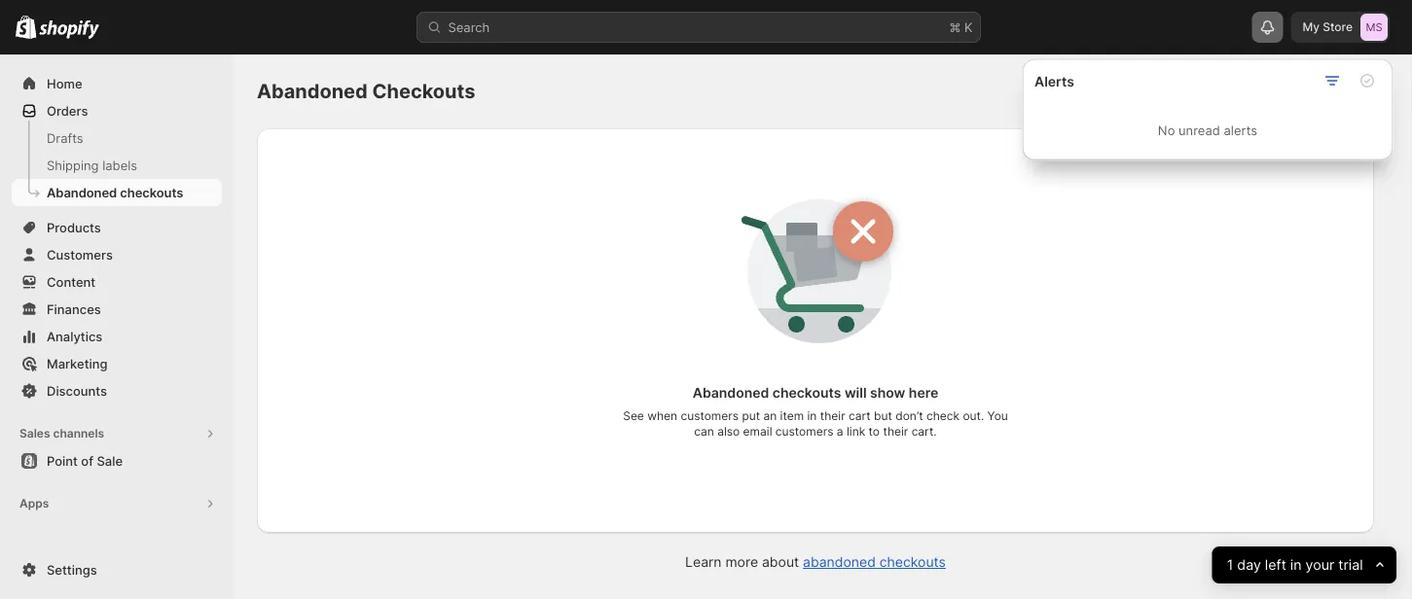 Task type: locate. For each thing, give the bounding box(es) containing it.
⌘ k
[[949, 19, 973, 35]]

channels
[[53, 427, 104, 441]]

⌘
[[949, 19, 961, 35]]

cart.
[[911, 425, 937, 439]]

checkouts inside the abandoned checkouts will show here see when customers put an item in their cart but don't check out. you can also email customers a link to their cart.
[[772, 385, 841, 401]]

k
[[964, 19, 973, 35]]

checkouts down 'labels'
[[120, 185, 183, 200]]

in inside dropdown button
[[1290, 557, 1302, 574]]

1 vertical spatial customers
[[775, 425, 833, 439]]

1 horizontal spatial in
[[1290, 557, 1302, 574]]

0 horizontal spatial customers
[[681, 409, 739, 423]]

abandoned checkouts will show here see when customers put an item in their cart but don't check out. you can also email customers a link to their cart.
[[623, 385, 1008, 439]]

abandoned for abandoned checkouts
[[257, 79, 368, 103]]

in inside the abandoned checkouts will show here see when customers put an item in their cart but don't check out. you can also email customers a link to their cart.
[[807, 409, 817, 423]]

alerts
[[1034, 73, 1074, 90]]

customers down the item
[[775, 425, 833, 439]]

sales channels
[[19, 427, 104, 441]]

1 horizontal spatial their
[[883, 425, 908, 439]]

learn
[[685, 554, 722, 571]]

1 vertical spatial abandoned
[[47, 185, 117, 200]]

2 vertical spatial checkouts
[[879, 554, 946, 571]]

in
[[807, 409, 817, 423], [1290, 557, 1302, 574]]

your
[[1306, 557, 1335, 574]]

0 vertical spatial abandoned
[[257, 79, 368, 103]]

learn more about abandoned checkouts
[[685, 554, 946, 571]]

checkouts up the item
[[772, 385, 841, 401]]

shopify image
[[16, 15, 36, 39]]

0 horizontal spatial checkouts
[[120, 185, 183, 200]]

abandoned
[[257, 79, 368, 103], [47, 185, 117, 200], [693, 385, 769, 401]]

customers
[[681, 409, 739, 423], [775, 425, 833, 439]]

0 vertical spatial checkouts
[[120, 185, 183, 200]]

more
[[725, 554, 758, 571]]

in right the item
[[807, 409, 817, 423]]

a
[[837, 425, 843, 439]]

point of sale link
[[12, 448, 222, 475]]

my store image
[[1360, 14, 1388, 41]]

2 horizontal spatial abandoned
[[693, 385, 769, 401]]

customers up can
[[681, 409, 739, 423]]

0 vertical spatial in
[[807, 409, 817, 423]]

abandoned
[[803, 554, 876, 571]]

0 vertical spatial customers
[[681, 409, 739, 423]]

also
[[717, 425, 740, 439]]

2 vertical spatial abandoned
[[693, 385, 769, 401]]

can
[[694, 425, 714, 439]]

1 vertical spatial in
[[1290, 557, 1302, 574]]

point of sale
[[47, 453, 123, 469]]

their
[[820, 409, 845, 423], [883, 425, 908, 439]]

unread
[[1179, 123, 1220, 138]]

0 vertical spatial their
[[820, 409, 845, 423]]

analytics
[[47, 329, 102, 344]]

1 horizontal spatial checkouts
[[772, 385, 841, 401]]

checkouts right abandoned
[[879, 554, 946, 571]]

1 horizontal spatial abandoned
[[257, 79, 368, 103]]

shipping labels
[[47, 158, 137, 173]]

check
[[926, 409, 960, 423]]

discounts
[[47, 383, 107, 398]]

shopify image
[[39, 20, 99, 39]]

left
[[1265, 557, 1287, 574]]

1 vertical spatial checkouts
[[772, 385, 841, 401]]

0 horizontal spatial abandoned
[[47, 185, 117, 200]]

link
[[847, 425, 865, 439]]

store
[[1323, 20, 1353, 34]]

finances link
[[12, 296, 222, 323]]

in right left on the right
[[1290, 557, 1302, 574]]

apps button
[[12, 490, 222, 518]]

checkouts for abandoned checkouts
[[120, 185, 183, 200]]

abandoned checkouts link
[[803, 554, 946, 571]]

finances
[[47, 302, 101, 317]]

0 horizontal spatial their
[[820, 409, 845, 423]]

their down the but
[[883, 425, 908, 439]]

checkouts
[[120, 185, 183, 200], [772, 385, 841, 401], [879, 554, 946, 571]]

their up the a
[[820, 409, 845, 423]]

marketing
[[47, 356, 108, 371]]

0 horizontal spatial in
[[807, 409, 817, 423]]



Task type: vqa. For each thing, say whether or not it's contained in the screenshot.
text box
no



Task type: describe. For each thing, give the bounding box(es) containing it.
about
[[762, 554, 799, 571]]

point
[[47, 453, 78, 469]]

no
[[1158, 123, 1175, 138]]

orders
[[47, 103, 88, 118]]

abandoned for abandoned checkouts
[[47, 185, 117, 200]]

home
[[47, 76, 82, 91]]

trial
[[1339, 557, 1363, 574]]

search
[[448, 19, 490, 35]]

see
[[623, 409, 644, 423]]

when
[[647, 409, 677, 423]]

day
[[1237, 557, 1261, 574]]

no unread alerts
[[1158, 123, 1257, 138]]

item
[[780, 409, 804, 423]]

1 vertical spatial their
[[883, 425, 908, 439]]

of
[[81, 453, 93, 469]]

but
[[874, 409, 892, 423]]

products link
[[12, 214, 222, 241]]

out.
[[963, 409, 984, 423]]

labels
[[102, 158, 137, 173]]

orders link
[[12, 97, 222, 125]]

2 horizontal spatial checkouts
[[879, 554, 946, 571]]

1 horizontal spatial customers
[[775, 425, 833, 439]]

analytics link
[[12, 323, 222, 350]]

content link
[[12, 269, 222, 296]]

put
[[742, 409, 760, 423]]

cart
[[849, 409, 871, 423]]

sales channels button
[[12, 420, 222, 448]]

sale
[[97, 453, 123, 469]]

abandoned checkouts
[[257, 79, 475, 103]]

discounts link
[[12, 378, 222, 405]]

my store
[[1303, 20, 1353, 34]]

my
[[1303, 20, 1320, 34]]

alerts
[[1224, 123, 1257, 138]]

don't
[[896, 409, 923, 423]]

1
[[1227, 557, 1233, 574]]

settings
[[47, 562, 97, 578]]

shipping labels link
[[12, 152, 222, 179]]

an
[[763, 409, 777, 423]]

checkouts for abandoned checkouts will show here see when customers put an item in their cart but don't check out. you can also email customers a link to their cart.
[[772, 385, 841, 401]]

will
[[845, 385, 867, 401]]

abandoned inside the abandoned checkouts will show here see when customers put an item in their cart but don't check out. you can also email customers a link to their cart.
[[693, 385, 769, 401]]

customers
[[47, 247, 113, 262]]

show
[[870, 385, 905, 401]]

email
[[743, 425, 772, 439]]

home link
[[12, 70, 222, 97]]

settings link
[[12, 557, 222, 584]]

products
[[47, 220, 101, 235]]

abandoned checkouts link
[[12, 179, 222, 206]]

here
[[909, 385, 938, 401]]

sales
[[19, 427, 50, 441]]

you
[[987, 409, 1008, 423]]

customers link
[[12, 241, 222, 269]]

shipping
[[47, 158, 99, 173]]

marketing link
[[12, 350, 222, 378]]

drafts
[[47, 130, 83, 145]]

apps
[[19, 497, 49, 511]]

1 day left in your trial
[[1227, 557, 1363, 574]]

1 day left in your trial button
[[1212, 547, 1396, 584]]

point of sale button
[[0, 448, 234, 475]]

to
[[869, 425, 880, 439]]

checkouts
[[372, 79, 475, 103]]

content
[[47, 274, 96, 290]]

drafts link
[[12, 125, 222, 152]]

abandoned checkouts
[[47, 185, 183, 200]]



